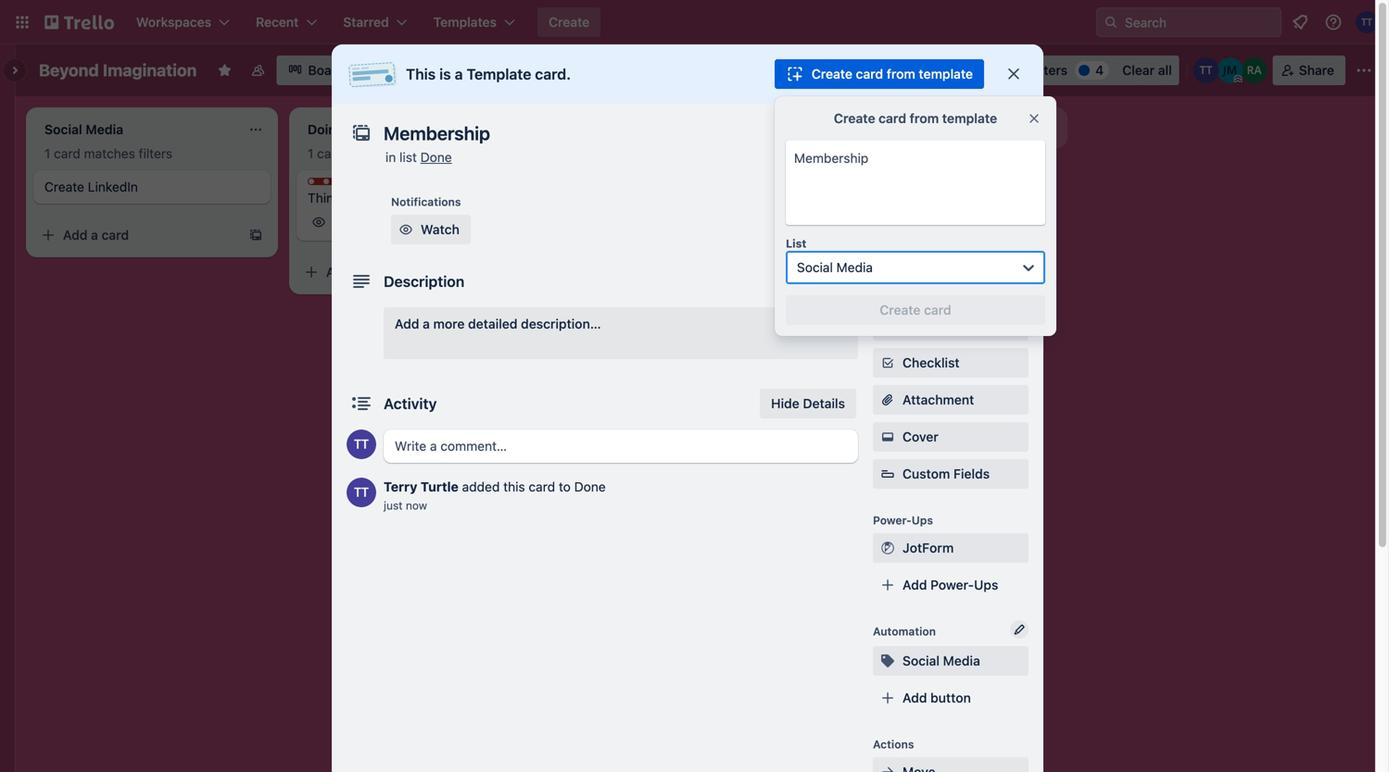 Task type: locate. For each thing, give the bounding box(es) containing it.
media
[[837, 260, 873, 275], [943, 654, 980, 669]]

1 card matches filters up linkedin
[[44, 146, 173, 161]]

0 vertical spatial media
[[837, 260, 873, 275]]

0 horizontal spatial 1 card matches filters
[[44, 146, 173, 161]]

social down 'automation'
[[903, 654, 940, 669]]

star or unstar board image
[[217, 63, 232, 78]]

add a card button
[[33, 221, 241, 250], [297, 258, 504, 287], [560, 306, 767, 335]]

detailed
[[468, 316, 518, 332]]

1 up color: bold red, title: "thoughts" element
[[308, 146, 314, 161]]

1 horizontal spatial list
[[928, 120, 946, 135]]

to inside terry turtle added this card to done just now
[[559, 480, 571, 495]]

0 horizontal spatial to
[[559, 480, 571, 495]]

thinking link
[[308, 189, 523, 208]]

sm image up create card at right top
[[879, 280, 897, 298]]

sm image down 'actions'
[[879, 764, 897, 773]]

clear all
[[1122, 63, 1172, 78]]

sm image inside watch "button"
[[397, 221, 415, 239]]

social down list
[[797, 260, 833, 275]]

another
[[877, 120, 924, 135]]

0 horizontal spatial create from template… image
[[248, 228, 263, 243]]

0 horizontal spatial social media
[[797, 260, 873, 275]]

card
[[856, 66, 883, 82], [879, 111, 906, 126], [54, 146, 80, 161], [317, 146, 344, 161], [102, 228, 129, 243], [365, 265, 392, 280], [924, 303, 951, 318], [628, 313, 655, 328], [529, 480, 555, 495]]

terry
[[384, 480, 417, 495]]

filters up "create linkedin" link
[[139, 146, 173, 161]]

0 horizontal spatial ups
[[912, 514, 933, 527]]

create card
[[880, 303, 951, 318]]

0 horizontal spatial add a card
[[63, 228, 129, 243]]

1 horizontal spatial 1
[[308, 146, 314, 161]]

share button
[[1273, 56, 1346, 85]]

template up "members"
[[912, 255, 960, 268]]

thinking
[[308, 190, 359, 206]]

ups
[[912, 514, 933, 527], [974, 578, 998, 593]]

sm image down thinking "link"
[[397, 221, 415, 239]]

sm image left cover
[[879, 428, 897, 447]]

1 vertical spatial power-
[[931, 578, 974, 593]]

media up button
[[943, 654, 980, 669]]

template down the automation image
[[942, 111, 997, 126]]

clear all button
[[1115, 56, 1179, 85]]

Board name text field
[[30, 56, 206, 85]]

members link
[[873, 274, 1029, 304]]

social media
[[797, 260, 873, 275], [903, 654, 980, 669]]

actions
[[873, 739, 914, 752]]

0 horizontal spatial add a card button
[[33, 221, 241, 250]]

a down create linkedin on the top left of the page
[[91, 228, 98, 243]]

done down write a comment text field
[[574, 480, 606, 495]]

1 vertical spatial social media
[[903, 654, 980, 669]]

from inside button
[[887, 66, 915, 82]]

sm image left join
[[879, 213, 897, 232]]

0 vertical spatial list
[[928, 120, 946, 135]]

matches up linkedin
[[84, 146, 135, 161]]

2 horizontal spatial add a card
[[589, 313, 655, 328]]

jeremy miller (jeremymiller198) image
[[1217, 57, 1243, 83]]

board
[[308, 63, 344, 78]]

create card from template button
[[775, 59, 984, 89]]

to right this
[[559, 480, 571, 495]]

1 vertical spatial template
[[942, 111, 997, 126]]

social media down list
[[797, 260, 873, 275]]

1 horizontal spatial media
[[943, 654, 980, 669]]

0 horizontal spatial list
[[400, 150, 417, 165]]

now
[[406, 500, 427, 512]]

2 filters from the left
[[402, 146, 436, 161]]

list right another
[[928, 120, 946, 135]]

sm image left 'checklist'
[[879, 354, 897, 373]]

this
[[406, 65, 436, 83]]

2 vertical spatial add a card
[[589, 313, 655, 328]]

create up labels at the top of the page
[[880, 303, 921, 318]]

2 vertical spatial template
[[912, 255, 960, 268]]

0 horizontal spatial 1
[[44, 146, 50, 161]]

hide details
[[771, 396, 845, 411]]

0 horizontal spatial social
[[797, 260, 833, 275]]

ups up 'social media' button
[[974, 578, 998, 593]]

filters
[[139, 146, 173, 161], [402, 146, 436, 161]]

template up add another list button
[[919, 66, 973, 82]]

1 card matches filters
[[44, 146, 173, 161], [308, 146, 436, 161]]

2 1 from the left
[[308, 146, 314, 161]]

members
[[903, 281, 960, 297]]

1 horizontal spatial matches
[[347, 146, 398, 161]]

checklist
[[903, 355, 960, 371]]

0 vertical spatial done
[[420, 150, 452, 165]]

sm image inside 'social media' button
[[879, 652, 897, 671]]

labels
[[903, 318, 943, 334]]

create up add another list
[[812, 66, 853, 82]]

card up labels at the top of the page
[[924, 303, 951, 318]]

labels link
[[873, 311, 1029, 341]]

0 vertical spatial to
[[898, 255, 909, 268]]

0 vertical spatial sm image
[[879, 213, 897, 232]]

power- up jotform
[[873, 514, 912, 527]]

1 horizontal spatial done
[[574, 480, 606, 495]]

1 vertical spatial media
[[943, 654, 980, 669]]

sm image inside members link
[[879, 280, 897, 298]]

card right this
[[529, 480, 555, 495]]

thoughts thinking
[[308, 179, 377, 206]]

1 vertical spatial sm image
[[879, 652, 897, 671]]

1 vertical spatial add a card button
[[297, 258, 504, 287]]

to
[[898, 255, 909, 268], [559, 480, 571, 495]]

1 horizontal spatial filters
[[402, 146, 436, 161]]

sm image for cover
[[879, 428, 897, 447]]

1 horizontal spatial ups
[[974, 578, 998, 593]]

1 sm image from the top
[[879, 213, 897, 232]]

1
[[44, 146, 50, 161], [308, 146, 314, 161]]

add inside button
[[903, 691, 927, 706]]

template
[[467, 65, 531, 83]]

0 horizontal spatial filters
[[139, 146, 173, 161]]

add inside button
[[849, 120, 873, 135]]

1 vertical spatial social
[[903, 654, 940, 669]]

2 vertical spatial add a card button
[[560, 306, 767, 335]]

1 1 from the left
[[44, 146, 50, 161]]

sm image for members
[[879, 280, 897, 298]]

matches
[[84, 146, 135, 161], [347, 146, 398, 161]]

template
[[919, 66, 973, 82], [942, 111, 997, 126], [912, 255, 960, 268]]

add another list
[[849, 120, 946, 135]]

done right in
[[420, 150, 452, 165]]

description
[[384, 273, 464, 291]]

1 vertical spatial add a card
[[326, 265, 392, 280]]

a
[[455, 65, 463, 83], [91, 228, 98, 243], [354, 265, 361, 280], [617, 313, 625, 328], [423, 316, 430, 332]]

matches up thoughts
[[347, 146, 398, 161]]

sm image left labels at the top of the page
[[879, 317, 897, 335]]

create card from template
[[812, 66, 973, 82], [834, 111, 997, 126]]

0 vertical spatial social
[[797, 260, 833, 275]]

sm image
[[397, 221, 415, 239], [879, 280, 897, 298], [879, 317, 897, 335], [879, 354, 897, 373], [879, 428, 897, 447], [879, 539, 897, 558], [879, 764, 897, 773]]

add
[[849, 120, 873, 135], [63, 228, 88, 243], [873, 255, 895, 268], [326, 265, 351, 280], [589, 313, 614, 328], [395, 316, 419, 332], [903, 578, 927, 593], [903, 691, 927, 706]]

1 horizontal spatial create from template… image
[[775, 313, 790, 328]]

0 horizontal spatial done
[[420, 150, 452, 165]]

sm image inside join link
[[879, 213, 897, 232]]

sm image inside checklist link
[[879, 354, 897, 373]]

power- down jotform
[[931, 578, 974, 593]]

create card from template down the create card from template button
[[834, 111, 997, 126]]

power- inside 'add power-ups' link
[[931, 578, 974, 593]]

in list done
[[386, 150, 452, 165]]

from left power ups image
[[887, 66, 915, 82]]

1 card matches filters up thoughts
[[308, 146, 436, 161]]

sm image for labels
[[879, 317, 897, 335]]

0 vertical spatial create from template… image
[[248, 228, 263, 243]]

terry turtle (terryturtle) image
[[1356, 11, 1378, 33], [1193, 57, 1219, 83], [347, 430, 376, 460], [347, 478, 376, 508]]

1 horizontal spatial add a card
[[326, 265, 392, 280]]

0 horizontal spatial power-
[[873, 514, 912, 527]]

add a card
[[63, 228, 129, 243], [326, 265, 392, 280], [589, 313, 655, 328]]

from
[[887, 66, 915, 82], [910, 111, 939, 126]]

sm image inside cover link
[[879, 428, 897, 447]]

more
[[433, 316, 465, 332]]

1 vertical spatial done
[[574, 480, 606, 495]]

open information menu image
[[1324, 13, 1343, 32]]

sm image for join link
[[879, 213, 897, 232]]

0 vertical spatial from
[[887, 66, 915, 82]]

1 vertical spatial to
[[559, 480, 571, 495]]

power-
[[873, 514, 912, 527], [931, 578, 974, 593]]

2 sm image from the top
[[879, 652, 897, 671]]

1 horizontal spatial add a card button
[[297, 258, 504, 287]]

a right is
[[455, 65, 463, 83]]

back to home image
[[44, 7, 114, 37]]

sm image inside the labels "link"
[[879, 317, 897, 335]]

description…
[[521, 316, 601, 332]]

sm image down power-ups
[[879, 539, 897, 558]]

2 matches from the left
[[347, 146, 398, 161]]

create card from template up add another list
[[812, 66, 973, 82]]

None text field
[[374, 117, 986, 150]]

create button
[[538, 7, 601, 37]]

beyond imagination
[[39, 60, 197, 80]]

sm image for jotform
[[879, 539, 897, 558]]

create from template… image
[[248, 228, 263, 243], [775, 313, 790, 328]]

thoughts
[[326, 179, 377, 192]]

social media up add button
[[903, 654, 980, 669]]

1 horizontal spatial 1 card matches filters
[[308, 146, 436, 161]]

list
[[928, 120, 946, 135], [400, 150, 417, 165]]

1 filters from the left
[[139, 146, 173, 161]]

ups up jotform
[[912, 514, 933, 527]]

create from template… image for rightmost add a card button
[[775, 313, 790, 328]]

sm image
[[879, 213, 897, 232], [879, 652, 897, 671]]

button
[[931, 691, 971, 706]]

done inside terry turtle added this card to done just now
[[574, 480, 606, 495]]

1 horizontal spatial social
[[903, 654, 940, 669]]

sm image down 'automation'
[[879, 652, 897, 671]]

0 horizontal spatial matches
[[84, 146, 135, 161]]

turtle
[[421, 480, 459, 495]]

create card from template inside button
[[812, 66, 973, 82]]

create
[[549, 14, 590, 30], [812, 66, 853, 82], [834, 111, 875, 126], [44, 179, 84, 195], [880, 303, 921, 318]]

card down linkedin
[[102, 228, 129, 243]]

a right description…
[[617, 313, 625, 328]]

filters right in
[[402, 146, 436, 161]]

card down the create card from template button
[[879, 111, 906, 126]]

add a more detailed description…
[[395, 316, 601, 332]]

sm image for checklist
[[879, 354, 897, 373]]

imagination
[[103, 60, 197, 80]]

automation image
[[969, 56, 995, 82]]

create from template… image for top add a card button
[[248, 228, 263, 243]]

1 vertical spatial ups
[[974, 578, 998, 593]]

just now link
[[384, 500, 427, 512]]

1 vertical spatial create from template… image
[[775, 313, 790, 328]]

primary element
[[0, 0, 1389, 44]]

watch button
[[391, 215, 471, 245]]

a left more
[[423, 316, 430, 332]]

list right in
[[400, 150, 417, 165]]

1 horizontal spatial power-
[[931, 578, 974, 593]]

list
[[786, 237, 807, 250]]

card down watch "button"
[[365, 265, 392, 280]]

from up membership text field
[[910, 111, 939, 126]]

cover link
[[873, 423, 1029, 452]]

1 up create linkedin on the top left of the page
[[44, 146, 50, 161]]

to up "members"
[[898, 255, 909, 268]]

1 horizontal spatial social media
[[903, 654, 980, 669]]

sm image for 'social media' button
[[879, 652, 897, 671]]

done
[[420, 150, 452, 165], [574, 480, 606, 495]]

sm image for watch
[[397, 221, 415, 239]]

0 vertical spatial create card from template
[[812, 66, 973, 82]]

power ups image
[[943, 63, 957, 78]]

1 vertical spatial list
[[400, 150, 417, 165]]

create up card.
[[549, 14, 590, 30]]

0 vertical spatial template
[[919, 66, 973, 82]]

media left add to template
[[837, 260, 873, 275]]

add button
[[903, 691, 971, 706]]



Task type: vqa. For each thing, say whether or not it's contained in the screenshot.
the match to the right
no



Task type: describe. For each thing, give the bounding box(es) containing it.
added
[[462, 480, 500, 495]]

done link
[[420, 150, 452, 165]]

add a more detailed description… link
[[384, 308, 858, 360]]

Write a comment text field
[[384, 430, 858, 463]]

0 horizontal spatial media
[[837, 260, 873, 275]]

beyond
[[39, 60, 99, 80]]

a left description
[[354, 265, 361, 280]]

attachment
[[903, 392, 974, 408]]

1 1 card matches filters from the left
[[44, 146, 173, 161]]

checklist link
[[873, 348, 1029, 378]]

0 vertical spatial add a card button
[[33, 221, 241, 250]]

0 vertical spatial add a card
[[63, 228, 129, 243]]

hide details link
[[760, 389, 856, 419]]

4
[[1096, 63, 1104, 78]]

workspace visible image
[[251, 63, 265, 78]]

add power-ups link
[[873, 571, 1029, 601]]

activity
[[384, 395, 437, 413]]

cover
[[903, 430, 939, 445]]

custom
[[903, 467, 950, 482]]

watch
[[421, 222, 460, 237]]

this
[[503, 480, 525, 495]]

create linkedin link
[[44, 178, 259, 196]]

details
[[803, 396, 845, 411]]

linkedin
[[88, 179, 138, 195]]

1 matches from the left
[[84, 146, 135, 161]]

card up add another list
[[856, 66, 883, 82]]

1 vertical spatial from
[[910, 111, 939, 126]]

join link
[[873, 208, 1029, 237]]

card.
[[535, 65, 571, 83]]

0 vertical spatial ups
[[912, 514, 933, 527]]

add button button
[[873, 684, 1029, 714]]

Search field
[[1119, 8, 1281, 36]]

this is a template card.
[[406, 65, 571, 83]]

list inside button
[[928, 120, 946, 135]]

create inside the primary element
[[549, 14, 590, 30]]

just
[[384, 500, 403, 512]]

2 horizontal spatial add a card button
[[560, 306, 767, 335]]

hide
[[771, 396, 800, 411]]

custom fields button
[[873, 465, 1029, 484]]

close popover image
[[1027, 111, 1042, 126]]

ruby anderson (rubyanderson7) image
[[1242, 57, 1267, 83]]

add power-ups
[[903, 578, 998, 593]]

2 1 card matches filters from the left
[[308, 146, 436, 161]]

clear
[[1122, 63, 1155, 78]]

social inside button
[[903, 654, 940, 669]]

board link
[[277, 56, 355, 85]]

custom fields
[[903, 467, 990, 482]]

social media inside button
[[903, 654, 980, 669]]

jotform
[[903, 541, 954, 556]]

is
[[439, 65, 451, 83]]

card right description…
[[628, 313, 655, 328]]

template inside button
[[919, 66, 973, 82]]

fields
[[954, 467, 990, 482]]

show menu image
[[1355, 61, 1373, 80]]

in
[[386, 150, 396, 165]]

0 vertical spatial social media
[[797, 260, 873, 275]]

join
[[903, 215, 928, 230]]

share
[[1299, 63, 1335, 78]]

add to template
[[873, 255, 960, 268]]

0 vertical spatial power-
[[873, 514, 912, 527]]

add another list button
[[816, 108, 1068, 148]]

automation
[[873, 626, 936, 639]]

attachment button
[[873, 386, 1029, 415]]

Membership text field
[[793, 148, 1038, 204]]

color: bold red, title: "thoughts" element
[[308, 178, 377, 192]]

1 vertical spatial create card from template
[[834, 111, 997, 126]]

social media button
[[873, 647, 1029, 677]]

customize views image
[[365, 61, 383, 80]]

filters
[[1030, 63, 1068, 78]]

terry turtle added this card to done just now
[[384, 480, 606, 512]]

power-ups
[[873, 514, 933, 527]]

create left another
[[834, 111, 875, 126]]

media inside button
[[943, 654, 980, 669]]

card up color: bold red, title: "thoughts" element
[[317, 146, 344, 161]]

search image
[[1104, 15, 1119, 30]]

card inside terry turtle added this card to done just now
[[529, 480, 555, 495]]

card up create linkedin on the top left of the page
[[54, 146, 80, 161]]

notifications
[[391, 196, 461, 209]]

create linkedin
[[44, 179, 138, 195]]

0 notifications image
[[1289, 11, 1311, 33]]

1 horizontal spatial to
[[898, 255, 909, 268]]

create card button
[[786, 296, 1045, 325]]

all
[[1158, 63, 1172, 78]]

create left linkedin
[[44, 179, 84, 195]]



